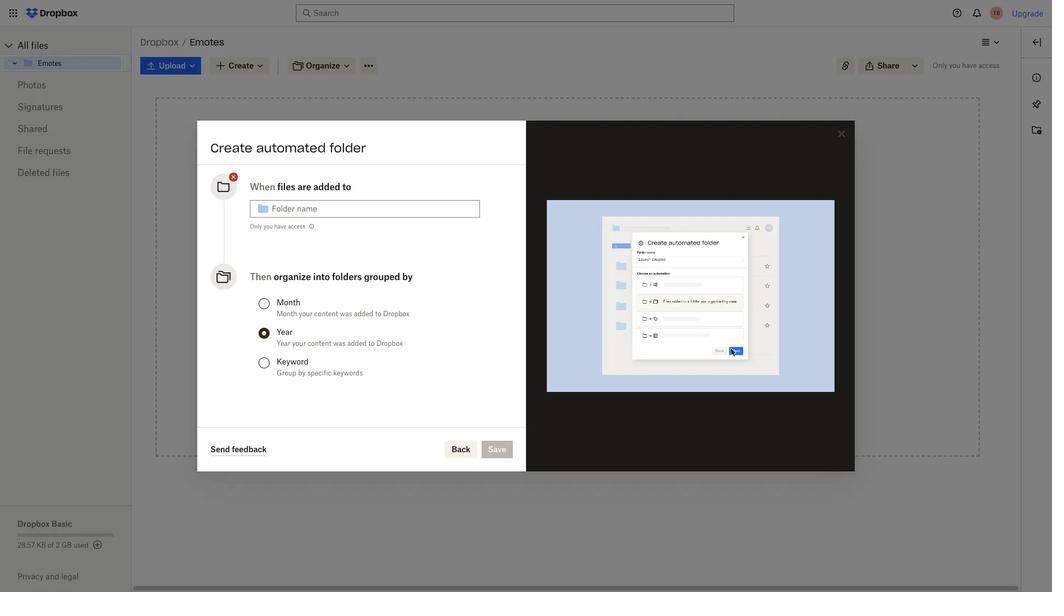 Task type: describe. For each thing, give the bounding box(es) containing it.
0 vertical spatial emotes
[[190, 37, 224, 48]]

your inside the more ways to add content 'element'
[[588, 302, 604, 311]]

28.57
[[18, 541, 35, 549]]

google
[[548, 332, 574, 342]]

0 vertical spatial only you have access
[[933, 61, 1000, 70]]

2 year from the top
[[277, 339, 290, 348]]

added right are
[[313, 181, 340, 192]]

28.57 kb of 2 gb used
[[18, 541, 89, 549]]

send feedback button
[[211, 443, 267, 456]]

access inside the more ways to add content 'element'
[[573, 394, 598, 403]]

2 month from the top
[[277, 310, 297, 318]]

access
[[501, 302, 528, 311]]

open pinned items image
[[1031, 98, 1044, 111]]

organize
[[274, 271, 311, 282]]

1 month from the top
[[277, 298, 301, 307]]

back button
[[445, 441, 477, 458]]

files for drop
[[541, 206, 557, 215]]

ways
[[541, 274, 560, 283]]

to left add
[[562, 274, 569, 283]]

photos link
[[18, 74, 114, 96]]

dropbox basic
[[18, 519, 72, 528]]

was for year
[[333, 339, 346, 348]]

request files to be added to this folder
[[501, 363, 642, 372]]

0 horizontal spatial from
[[529, 332, 546, 342]]

privacy
[[18, 572, 44, 581]]

the
[[546, 218, 557, 227]]

send
[[211, 444, 230, 454]]

file requests link
[[18, 140, 114, 162]]

to inside the month month your content was added to dropbox
[[375, 310, 382, 318]]

2
[[56, 541, 60, 549]]

upload,
[[587, 206, 615, 215]]

when
[[250, 181, 275, 192]]

dropbox logo - go to the homepage image
[[22, 4, 82, 22]]

was for month
[[340, 310, 352, 318]]

drop
[[521, 206, 539, 215]]

here
[[559, 206, 576, 215]]

keywords
[[333, 369, 363, 377]]

0 vertical spatial this
[[530, 302, 544, 311]]

more ways to add content element
[[475, 272, 661, 420]]

and for manage
[[525, 394, 539, 403]]

to left be
[[552, 363, 559, 372]]

access inside create automated folder dialog
[[288, 223, 306, 230]]

/
[[182, 37, 186, 47]]

create automated folder
[[211, 140, 366, 156]]

shared link
[[18, 118, 114, 140]]

0 vertical spatial have
[[963, 61, 977, 70]]

deleted
[[18, 167, 50, 178]]

all files
[[18, 40, 48, 51]]

files are added to
[[278, 181, 351, 192]]

signatures link
[[18, 96, 114, 118]]

share button
[[859, 57, 906, 75]]

Keyword radio
[[259, 357, 270, 368]]

create
[[211, 140, 252, 156]]

signatures
[[18, 101, 63, 112]]

upgrade link
[[1012, 8, 1044, 18]]

open details pane image
[[1031, 36, 1044, 49]]

files for deleted
[[52, 167, 70, 178]]

group
[[277, 369, 297, 377]]

be
[[561, 363, 570, 372]]

and for legal
[[46, 572, 59, 581]]

import
[[501, 332, 526, 342]]

kb
[[37, 541, 46, 549]]

feedback
[[232, 444, 267, 454]]

added inside the month month your content was added to dropbox
[[354, 310, 374, 318]]

only you have access inside create automated folder dialog
[[250, 223, 306, 230]]

emotes inside emotes link
[[38, 59, 61, 67]]

share and manage access to this folder
[[501, 394, 646, 403]]

only inside create automated folder dialog
[[250, 223, 262, 230]]

open activity image
[[1031, 124, 1044, 137]]

to inside year year your content was added to dropbox
[[369, 339, 375, 348]]

'upload'
[[559, 218, 588, 227]]

send feedback
[[211, 444, 267, 454]]

drop files here to upload, or use the 'upload' button
[[521, 206, 615, 227]]

grouped
[[364, 271, 400, 282]]

privacy and legal
[[18, 572, 79, 581]]

then
[[250, 271, 272, 282]]

request
[[501, 363, 532, 372]]

all
[[18, 40, 29, 51]]

deleted files
[[18, 167, 70, 178]]

folder inside dialog
[[330, 140, 366, 156]]

deleted files link
[[18, 162, 114, 184]]

specific
[[308, 369, 332, 377]]



Task type: locate. For each thing, give the bounding box(es) containing it.
1 vertical spatial only
[[250, 223, 262, 230]]

files inside the more ways to add content 'element'
[[534, 363, 549, 372]]

from right import
[[529, 332, 546, 342]]

0 vertical spatial month
[[277, 298, 301, 307]]

dropbox
[[140, 37, 179, 48], [383, 310, 410, 318], [377, 339, 403, 348], [18, 519, 50, 528]]

1 horizontal spatial share
[[878, 61, 900, 70]]

manage
[[541, 394, 571, 403]]

0 vertical spatial by
[[402, 271, 413, 282]]

share for share
[[878, 61, 900, 70]]

files left are
[[278, 181, 296, 192]]

year right year "radio"
[[277, 327, 293, 337]]

to right here
[[578, 206, 585, 215]]

0 vertical spatial year
[[277, 327, 293, 337]]

1 vertical spatial only you have access
[[250, 223, 306, 230]]

1 vertical spatial was
[[333, 339, 346, 348]]

month down organize
[[277, 310, 297, 318]]

legal
[[61, 572, 79, 581]]

requests
[[35, 145, 71, 156]]

basic
[[52, 519, 72, 528]]

dropbox / emotes
[[140, 37, 224, 48]]

2 vertical spatial content
[[308, 339, 331, 348]]

0 vertical spatial access
[[979, 61, 1000, 70]]

automated
[[256, 140, 326, 156]]

desktop
[[606, 302, 635, 311]]

0 horizontal spatial and
[[46, 572, 59, 581]]

content right add
[[587, 274, 616, 283]]

files right all
[[31, 40, 48, 51]]

1 year from the top
[[277, 327, 293, 337]]

was up keyword group by specific keywords
[[333, 339, 346, 348]]

emotes down all files
[[38, 59, 61, 67]]

files inside drop files here to upload, or use the 'upload' button
[[541, 206, 557, 215]]

by down keyword
[[298, 369, 306, 377]]

1 horizontal spatial by
[[402, 271, 413, 282]]

content inside the month month your content was added to dropbox
[[314, 310, 338, 318]]

emotes right /
[[190, 37, 224, 48]]

this down request files to be added to this folder
[[609, 394, 623, 403]]

month
[[277, 298, 301, 307], [277, 310, 297, 318]]

import from google drive
[[501, 332, 595, 342]]

1 horizontal spatial from
[[569, 302, 586, 311]]

your for month
[[299, 310, 313, 318]]

year year your content was added to dropbox
[[277, 327, 403, 348]]

1 horizontal spatial only
[[933, 61, 948, 70]]

0 vertical spatial from
[[569, 302, 586, 311]]

to inside drop files here to upload, or use the 'upload' button
[[578, 206, 585, 215]]

0 horizontal spatial share
[[501, 394, 523, 403]]

files up the
[[541, 206, 557, 215]]

and left manage
[[525, 394, 539, 403]]

month month your content was added to dropbox
[[277, 298, 410, 318]]

files inside tree
[[31, 40, 48, 51]]

year
[[277, 327, 293, 337], [277, 339, 290, 348]]

1 vertical spatial by
[[298, 369, 306, 377]]

1 vertical spatial month
[[277, 310, 297, 318]]

have inside create automated folder dialog
[[274, 223, 287, 230]]

1 vertical spatial content
[[314, 310, 338, 318]]

folders
[[332, 271, 362, 282]]

keyword group by specific keywords
[[277, 357, 363, 377]]

content
[[587, 274, 616, 283], [314, 310, 338, 318], [308, 339, 331, 348]]

your inside the month month your content was added to dropbox
[[299, 310, 313, 318]]

into
[[313, 271, 330, 282]]

1 horizontal spatial and
[[525, 394, 539, 403]]

or
[[521, 218, 529, 227]]

button
[[590, 218, 615, 227]]

1 horizontal spatial you
[[950, 61, 961, 70]]

of
[[48, 541, 54, 549]]

0 vertical spatial you
[[950, 61, 961, 70]]

files left be
[[534, 363, 549, 372]]

more ways to add content
[[519, 274, 616, 283]]

more
[[519, 274, 539, 283]]

files for request
[[534, 363, 549, 372]]

this right access
[[530, 302, 544, 311]]

added up year year your content was added to dropbox
[[354, 310, 374, 318]]

back
[[452, 445, 471, 454]]

are
[[298, 181, 311, 192]]

used
[[74, 541, 89, 549]]

added right be
[[572, 363, 595, 372]]

access
[[979, 61, 1000, 70], [288, 223, 306, 230], [573, 394, 598, 403]]

0 horizontal spatial have
[[274, 223, 287, 230]]

files
[[31, 40, 48, 51], [52, 167, 70, 178], [278, 181, 296, 192], [541, 206, 557, 215], [534, 363, 549, 372]]

get more space image
[[91, 538, 104, 551]]

only
[[933, 61, 948, 70], [250, 223, 262, 230]]

content for month
[[314, 310, 338, 318]]

added inside the more ways to add content 'element'
[[572, 363, 595, 372]]

0 vertical spatial was
[[340, 310, 352, 318]]

you
[[950, 61, 961, 70], [264, 223, 273, 230]]

2 horizontal spatial access
[[979, 61, 1000, 70]]

month right month option
[[277, 298, 301, 307]]

1 vertical spatial have
[[274, 223, 287, 230]]

to down the grouped
[[375, 310, 382, 318]]

to down the month month your content was added to dropbox
[[369, 339, 375, 348]]

open information panel image
[[1031, 71, 1044, 84]]

added inside year year your content was added to dropbox
[[347, 339, 367, 348]]

use
[[531, 218, 544, 227]]

share for share and manage access to this folder
[[501, 394, 523, 403]]

have
[[963, 61, 977, 70], [274, 223, 287, 230]]

to right be
[[597, 363, 604, 372]]

to
[[343, 181, 351, 192], [578, 206, 585, 215], [562, 274, 569, 283], [375, 310, 382, 318], [369, 339, 375, 348], [552, 363, 559, 372], [597, 363, 604, 372], [600, 394, 607, 403]]

folder permissions image
[[308, 222, 317, 231]]

Year radio
[[259, 328, 270, 339]]

0 horizontal spatial only you have access
[[250, 223, 306, 230]]

0 horizontal spatial access
[[288, 223, 306, 230]]

dropbox inside year year your content was added to dropbox
[[377, 339, 403, 348]]

organize into folders grouped by
[[274, 271, 413, 282]]

added
[[313, 181, 340, 192], [354, 310, 374, 318], [347, 339, 367, 348], [572, 363, 595, 372]]

your left desktop
[[588, 302, 604, 311]]

1 vertical spatial this
[[606, 363, 619, 372]]

0 horizontal spatial you
[[264, 223, 273, 230]]

shared
[[18, 123, 48, 134]]

to up folder name text field
[[343, 181, 351, 192]]

your inside year year your content was added to dropbox
[[292, 339, 306, 348]]

1 horizontal spatial only you have access
[[933, 61, 1000, 70]]

1 vertical spatial you
[[264, 223, 273, 230]]

folder
[[330, 140, 366, 156], [546, 302, 567, 311], [621, 363, 642, 372], [625, 394, 646, 403]]

file requests
[[18, 145, 71, 156]]

drive
[[576, 332, 595, 342]]

content inside year year your content was added to dropbox
[[308, 339, 331, 348]]

0 vertical spatial only
[[933, 61, 948, 70]]

privacy and legal link
[[18, 572, 132, 581]]

1 vertical spatial emotes
[[38, 59, 61, 67]]

0 vertical spatial and
[[525, 394, 539, 403]]

your
[[588, 302, 604, 311], [299, 310, 313, 318], [292, 339, 306, 348]]

1 horizontal spatial have
[[963, 61, 977, 70]]

your up keyword
[[292, 339, 306, 348]]

keyword
[[277, 357, 309, 366]]

share
[[878, 61, 900, 70], [501, 394, 523, 403]]

share inside the more ways to add content 'element'
[[501, 394, 523, 403]]

global header element
[[0, 0, 1053, 27]]

and
[[525, 394, 539, 403], [46, 572, 59, 581]]

access this folder from your desktop
[[501, 302, 635, 311]]

content inside 'element'
[[587, 274, 616, 283]]

was up year year your content was added to dropbox
[[340, 310, 352, 318]]

this
[[530, 302, 544, 311], [606, 363, 619, 372], [609, 394, 623, 403]]

1 vertical spatial and
[[46, 572, 59, 581]]

you inside create automated folder dialog
[[264, 223, 273, 230]]

only you have access
[[933, 61, 1000, 70], [250, 223, 306, 230]]

1 vertical spatial from
[[529, 332, 546, 342]]

1 horizontal spatial emotes
[[190, 37, 224, 48]]

1 vertical spatial year
[[277, 339, 290, 348]]

from down add
[[569, 302, 586, 311]]

share inside 'button'
[[878, 61, 900, 70]]

to down request files to be added to this folder
[[600, 394, 607, 403]]

your for year
[[292, 339, 306, 348]]

by inside keyword group by specific keywords
[[298, 369, 306, 377]]

emotes
[[190, 37, 224, 48], [38, 59, 61, 67]]

by right the grouped
[[402, 271, 413, 282]]

emotes link
[[22, 56, 121, 70]]

content up keyword group by specific keywords
[[308, 339, 331, 348]]

0 vertical spatial share
[[878, 61, 900, 70]]

from
[[569, 302, 586, 311], [529, 332, 546, 342]]

upgrade
[[1012, 8, 1044, 18]]

was inside the month month your content was added to dropbox
[[340, 310, 352, 318]]

Month radio
[[259, 298, 270, 309]]

0 horizontal spatial by
[[298, 369, 306, 377]]

0 horizontal spatial emotes
[[38, 59, 61, 67]]

gb
[[62, 541, 72, 549]]

Folder name text field
[[272, 203, 474, 215]]

1 vertical spatial access
[[288, 223, 306, 230]]

year up keyword
[[277, 339, 290, 348]]

0 vertical spatial content
[[587, 274, 616, 283]]

this right be
[[606, 363, 619, 372]]

dropbox link
[[140, 35, 179, 49]]

added up keywords
[[347, 339, 367, 348]]

files inside create automated folder dialog
[[278, 181, 296, 192]]

file
[[18, 145, 33, 156]]

and inside the more ways to add content 'element'
[[525, 394, 539, 403]]

files down file requests "link" at the top left of page
[[52, 167, 70, 178]]

all files tree
[[2, 37, 132, 72]]

add
[[571, 274, 585, 283]]

and left legal
[[46, 572, 59, 581]]

0 horizontal spatial only
[[250, 223, 262, 230]]

all files link
[[18, 37, 132, 54]]

was
[[340, 310, 352, 318], [333, 339, 346, 348]]

dropbox inside the month month your content was added to dropbox
[[383, 310, 410, 318]]

files for all
[[31, 40, 48, 51]]

your down organize
[[299, 310, 313, 318]]

2 vertical spatial this
[[609, 394, 623, 403]]

1 horizontal spatial access
[[573, 394, 598, 403]]

create automated folder dialog
[[197, 121, 855, 471]]

content up year year your content was added to dropbox
[[314, 310, 338, 318]]

1 vertical spatial share
[[501, 394, 523, 403]]

2 vertical spatial access
[[573, 394, 598, 403]]

content for year
[[308, 339, 331, 348]]

was inside year year your content was added to dropbox
[[333, 339, 346, 348]]

photos
[[18, 79, 46, 90]]



Task type: vqa. For each thing, say whether or not it's contained in the screenshot.
CREATE FOLDER inside button
no



